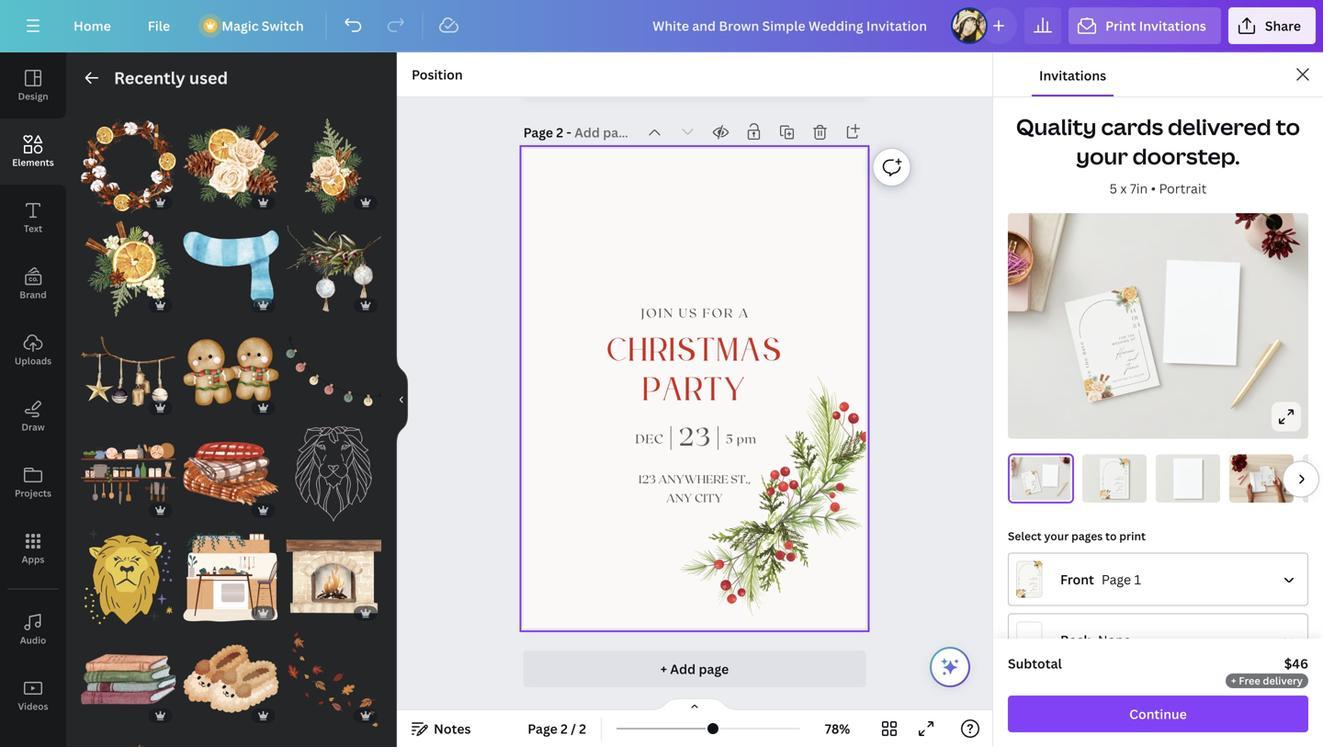 Task type: locate. For each thing, give the bounding box(es) containing it.
for up the and jamie
[[1119, 335, 1127, 340]]

7in
[[1130, 180, 1148, 197]]

for the wedding of down 14 01 24
[[1112, 333, 1137, 346]]

01 up the and jamie
[[1132, 314, 1139, 323]]

1 horizontal spatial 5
[[1110, 180, 1118, 197]]

5 left x
[[1110, 180, 1118, 197]]

to inside invitation to follow harumi and jamie
[[1118, 493, 1120, 494]]

fragrant natural vine wreath decorated with dried orange fruits, cotton flowers, cinnamon, anise, and rosehip berries. christmas wreath. image
[[81, 119, 176, 214]]

2 vertical spatial page
[[528, 720, 558, 738]]

continue
[[1130, 705, 1187, 723]]

1 vertical spatial invitations
[[1040, 67, 1107, 84]]

cards
[[1101, 112, 1164, 142]]

any
[[666, 491, 693, 505]]

brand button
[[0, 251, 66, 317]]

anywhere
[[658, 472, 729, 486]]

14 01 24 save the date
[[1102, 466, 1127, 492]]

join us for a
[[641, 305, 750, 320]]

to right the delivered
[[1276, 112, 1301, 142]]

x
[[1121, 180, 1127, 197]]

your
[[1077, 141, 1128, 171], [1045, 528, 1069, 543]]

audio button
[[0, 597, 66, 663]]

front
[[1061, 571, 1095, 588]]

subtotal
[[1008, 655, 1062, 672]]

01
[[1132, 314, 1139, 323], [1125, 469, 1127, 473], [1273, 471, 1274, 473], [1036, 476, 1037, 478]]

main menu bar
[[0, 0, 1324, 52]]

0 vertical spatial page
[[524, 124, 553, 141]]

and up print
[[1119, 484, 1123, 489]]

Design title text field
[[638, 7, 944, 44]]

14
[[1130, 306, 1137, 316], [1125, 466, 1127, 470], [1272, 470, 1274, 471], [1035, 474, 1037, 476]]

simple cute study close up posters image
[[81, 734, 176, 747]]

portrait
[[1159, 180, 1207, 197]]

page
[[524, 124, 553, 141], [1102, 571, 1131, 588], [528, 720, 558, 738]]

save left invitation to follow harumi and jamie
[[1102, 487, 1105, 492]]

save left invitation to follow at the right of the page
[[1086, 369, 1095, 385]]

to
[[1276, 112, 1301, 142], [1129, 376, 1133, 379], [1270, 483, 1271, 483], [1035, 489, 1036, 490], [1118, 493, 1120, 494], [1106, 528, 1117, 543]]

invitation down 14 01 24 save the date
[[1112, 493, 1118, 494]]

page left 1
[[1102, 571, 1131, 588]]

0 vertical spatial invitations
[[1140, 17, 1207, 34]]

24 left display preview 5 of the design image
[[1273, 473, 1274, 474]]

1 horizontal spatial your
[[1077, 141, 1128, 171]]

1 horizontal spatial christmas bouquet with dried orange. image
[[184, 119, 279, 214]]

2 right the /
[[579, 720, 586, 738]]

to down the and jamie
[[1129, 376, 1133, 379]]

of up invitation to follow harumi and jamie
[[1122, 478, 1124, 480]]

follow down 14 01 24 save the date
[[1120, 493, 1124, 494]]

back
[[1061, 631, 1091, 649]]

14 left display preview 5 of the design image
[[1272, 470, 1274, 471]]

jamie up the select
[[1034, 486, 1038, 489]]

1 vertical spatial 5
[[726, 431, 734, 446]]

5 left pm
[[726, 431, 734, 446]]

print invitations
[[1106, 17, 1207, 34]]

watercolor  christmas decorated twig illustration image
[[286, 221, 381, 316]]

+ add page button
[[524, 651, 866, 688]]

for up invitation to follow harumi and jamie
[[1118, 477, 1121, 478]]

01 inside 14 01 24 save the date
[[1125, 469, 1127, 473]]

follow right "save the date"
[[1133, 373, 1145, 378]]

invitation down the and jamie
[[1113, 377, 1129, 383]]

projects
[[15, 487, 51, 500]]

follow
[[1133, 373, 1145, 378], [1271, 483, 1273, 483], [1036, 489, 1038, 490], [1120, 493, 1124, 494]]

christmas ornaments image
[[81, 324, 176, 419]]

2
[[556, 124, 564, 141], [561, 720, 568, 738], [579, 720, 586, 738]]

jamie left display preview 5 of the design image
[[1270, 480, 1273, 483]]

page left - on the top of page
[[524, 124, 553, 141]]

select
[[1008, 528, 1042, 543]]

invitations
[[1140, 17, 1207, 34], [1040, 67, 1107, 84]]

invitations inside button
[[1040, 67, 1107, 84]]

print
[[1106, 17, 1136, 34]]

and left display preview 5 of the design image
[[1271, 478, 1273, 481]]

front page 1
[[1061, 571, 1141, 588]]

watercolor books image
[[81, 632, 176, 727]]

and jamie
[[1124, 351, 1141, 375]]

1
[[1135, 571, 1141, 588]]

and inside the and jamie
[[1127, 351, 1139, 366]]

harumi up print
[[1116, 480, 1123, 486]]

for left a
[[703, 305, 735, 320]]

quality cards delivered to your doorstep. 5 x 7in • portrait
[[1016, 112, 1301, 197]]

invitation inside invitation to follow
[[1113, 377, 1129, 383]]

0 horizontal spatial christmas bouquet with dried orange. image
[[81, 221, 176, 316]]

to left print
[[1106, 528, 1117, 543]]

2 left - on the top of page
[[556, 124, 564, 141]]

back none
[[1061, 631, 1131, 649]]

to inside quality cards delivered to your doorstep. 5 x 7in • portrait
[[1276, 112, 1301, 142]]

14 01 24 save the date for the wedding of invitation to follow harumi and jamie left display preview 5 of the design image
[[1262, 470, 1274, 484]]

your up x
[[1077, 141, 1128, 171]]

and up invitation to follow at the right of the page
[[1127, 351, 1139, 366]]

+ free delivery
[[1232, 674, 1303, 688]]

invitation left display preview 5 of the design image
[[1267, 483, 1270, 484]]

1 vertical spatial page
[[1102, 571, 1131, 588]]

01 left display preview 3 of the design image
[[1125, 469, 1127, 473]]

for the wedding of
[[1112, 333, 1137, 346], [1115, 477, 1124, 480]]

5
[[1110, 180, 1118, 197], [726, 431, 734, 446]]

homely kitchen interior with bar stools, modern table and food ingredients on it. hygge design of dining room. cozy and comfortable minimalist cooking area. vector illustration in flat style image
[[184, 529, 279, 624]]

to up the select
[[1035, 489, 1036, 490]]

date inside "save the date"
[[1079, 340, 1088, 356]]

christmas bouquet with dried orange. image
[[184, 119, 279, 214], [286, 119, 381, 214], [81, 221, 176, 316]]

01 inside 14 01 24
[[1132, 314, 1139, 323]]

save inside 14 01 24 save the date
[[1102, 487, 1105, 492]]

14 left display preview 3 of the design image
[[1125, 466, 1127, 470]]

0 vertical spatial your
[[1077, 141, 1128, 171]]

date left invitation to follow harumi and jamie
[[1102, 475, 1105, 481]]

0 horizontal spatial 14 01 24 save the date for the wedding of invitation to follow harumi and jamie
[[1024, 474, 1038, 491]]

1 horizontal spatial invitations
[[1140, 17, 1207, 34]]

wedding
[[1112, 338, 1130, 346], [1268, 476, 1272, 477], [1115, 478, 1122, 480], [1032, 481, 1035, 483]]

to inside invitation to follow
[[1129, 376, 1133, 379]]

date left display preview 5 of the design image
[[1262, 475, 1263, 477]]

your left pages
[[1045, 528, 1069, 543]]

uploads button
[[0, 317, 66, 383]]

for left display preview 5 of the design image
[[1270, 475, 1271, 476]]

for the wedding of up invitation to follow harumi and jamie
[[1115, 477, 1124, 480]]

jamie inside invitation to follow harumi and jamie
[[1118, 487, 1123, 492]]

14 01 24 save the date for the wedding of invitation to follow harumi and jamie up the select
[[1024, 474, 1038, 491]]

invitation inside invitation to follow harumi and jamie
[[1112, 493, 1118, 494]]

0 vertical spatial 5
[[1110, 180, 1118, 197]]

apps button
[[0, 516, 66, 582]]

position button
[[404, 60, 470, 89]]

magic switch
[[222, 17, 304, 34]]

14 01 24 save the date for the wedding of invitation to follow harumi and jamie
[[1262, 470, 1274, 484], [1024, 474, 1038, 491]]

+
[[661, 660, 667, 678], [1232, 674, 1237, 688]]

save up the select
[[1026, 488, 1028, 491]]

+ left free
[[1232, 674, 1237, 688]]

jamie
[[1124, 359, 1141, 375], [1270, 480, 1273, 483], [1034, 486, 1038, 489], [1118, 487, 1123, 492]]

0 horizontal spatial +
[[661, 660, 667, 678]]

date inside 14 01 24 save the date
[[1102, 475, 1105, 481]]

2 left the /
[[561, 720, 568, 738]]

invitations button
[[1032, 52, 1114, 97]]

0 horizontal spatial 5
[[726, 431, 734, 446]]

1 vertical spatial your
[[1045, 528, 1069, 543]]

your inside quality cards delivered to your doorstep. 5 x 7in • portrait
[[1077, 141, 1128, 171]]

+ left add
[[661, 660, 667, 678]]

5 inside quality cards delivered to your doorstep. 5 x 7in • portrait
[[1110, 180, 1118, 197]]

0 vertical spatial for the wedding of
[[1112, 333, 1137, 346]]

page inside button
[[528, 720, 558, 738]]

14 up the and jamie
[[1130, 306, 1137, 316]]

page left the /
[[528, 720, 558, 738]]

none
[[1098, 631, 1131, 649]]

date left the and jamie
[[1079, 340, 1088, 356]]

to down 14 01 24 save the date
[[1118, 493, 1120, 494]]

+ inside button
[[661, 660, 667, 678]]

show pages image
[[651, 698, 739, 712]]

page
[[699, 660, 729, 678]]

1 horizontal spatial +
[[1232, 674, 1237, 688]]

pm
[[737, 431, 757, 446]]

24 up the select
[[1036, 478, 1038, 480]]

save left display preview 5 of the design image
[[1262, 480, 1264, 483]]

the inside "save the date"
[[1082, 356, 1091, 368]]

24 up print
[[1125, 472, 1127, 476]]

star sign leo image
[[81, 529, 176, 624]]

st.,
[[731, 472, 751, 486]]

for
[[703, 305, 735, 320], [1119, 335, 1127, 340], [1270, 475, 1271, 476], [1118, 477, 1121, 478], [1033, 481, 1035, 482]]

group
[[81, 108, 176, 214], [184, 108, 279, 214], [286, 119, 381, 214], [81, 210, 176, 316], [184, 210, 279, 316], [286, 210, 381, 316], [81, 313, 176, 419], [184, 313, 279, 419], [286, 313, 381, 419], [286, 415, 381, 522], [81, 426, 176, 522], [184, 426, 279, 522], [81, 518, 176, 624], [184, 518, 279, 624], [286, 518, 381, 624], [81, 621, 176, 727], [184, 621, 279, 727], [286, 632, 381, 727], [81, 723, 176, 747], [253, 723, 275, 745], [356, 723, 378, 745]]

24 up the and jamie
[[1132, 321, 1142, 330]]

invitations up quality
[[1040, 67, 1107, 84]]

jamie right "save the date"
[[1124, 359, 1141, 375]]

follow inside invitation to follow
[[1133, 373, 1145, 378]]

invitation
[[1113, 377, 1129, 383], [1267, 483, 1270, 484], [1032, 490, 1035, 491], [1112, 493, 1118, 494]]

01 up the select
[[1036, 476, 1037, 478]]

audio
[[20, 634, 46, 647]]

invitation to follow
[[1113, 373, 1145, 383]]

watercolor fireplace illustration image
[[286, 529, 381, 624]]

jamie up print
[[1118, 487, 1123, 492]]

1 vertical spatial for the wedding of
[[1115, 477, 1124, 480]]

14 inside 14 01 24
[[1130, 306, 1137, 316]]

0 horizontal spatial invitations
[[1040, 67, 1107, 84]]

the inside 14 01 24 save the date
[[1102, 481, 1105, 486]]

0 horizontal spatial your
[[1045, 528, 1069, 543]]

page 2 / 2
[[528, 720, 586, 738]]

page for page 2 -
[[524, 124, 553, 141]]

invitations right print
[[1140, 17, 1207, 34]]

pages
[[1072, 528, 1103, 543]]

the
[[1128, 333, 1136, 338], [1082, 356, 1091, 368], [1271, 475, 1273, 475], [1122, 477, 1124, 478], [1262, 478, 1263, 480], [1035, 480, 1036, 481], [1102, 481, 1105, 486], [1025, 485, 1027, 488]]

hide image
[[396, 356, 408, 444]]



Task type: describe. For each thing, give the bounding box(es) containing it.
display preview 5 of the design image
[[1303, 454, 1324, 503]]

magic
[[222, 17, 259, 34]]

•
[[1151, 180, 1156, 197]]

apps
[[22, 553, 44, 566]]

recently used
[[114, 67, 228, 89]]

-
[[567, 124, 572, 141]]

draw button
[[0, 383, 66, 449]]

wedding up the select
[[1032, 481, 1035, 483]]

5 pm
[[726, 431, 757, 446]]

of up the select
[[1035, 481, 1037, 482]]

share
[[1266, 17, 1301, 34]]

notes button
[[404, 714, 478, 744]]

page 2 -
[[524, 124, 575, 141]]

print
[[1120, 528, 1146, 543]]

warm indoor slippers image
[[184, 632, 279, 727]]

text
[[24, 222, 42, 235]]

invitation up the select
[[1032, 490, 1035, 491]]

follow up the select
[[1036, 489, 1038, 490]]

quality
[[1016, 112, 1097, 142]]

select your pages to print element
[[1008, 553, 1309, 667]]

notes
[[434, 720, 471, 738]]

home link
[[59, 7, 126, 44]]

delivery
[[1263, 674, 1303, 688]]

doorstep.
[[1133, 141, 1240, 171]]

invitations inside dropdown button
[[1140, 17, 1207, 34]]

text button
[[0, 185, 66, 251]]

harumi inside invitation to follow harumi and jamie
[[1116, 480, 1123, 486]]

delivered
[[1168, 112, 1272, 142]]

christmas lights hanging strings. image
[[286, 324, 381, 419]]

date up the select
[[1024, 482, 1026, 485]]

wedding up the and jamie
[[1112, 338, 1130, 346]]

page 2 / 2 button
[[520, 714, 594, 744]]

position
[[412, 66, 463, 83]]

projects button
[[0, 449, 66, 516]]

continue button
[[1008, 696, 1309, 733]]

print invitations button
[[1069, 7, 1221, 44]]

01 left display preview 5 of the design image
[[1273, 471, 1274, 473]]

save the date
[[1079, 340, 1095, 385]]

page for page 2 / 2
[[528, 720, 558, 738]]

for up the select
[[1033, 481, 1035, 482]]

24 inside 14 01 24
[[1132, 321, 1142, 330]]

of left display preview 5 of the design image
[[1272, 475, 1273, 476]]

elements button
[[0, 119, 66, 185]]

home
[[74, 17, 111, 34]]

videos
[[18, 700, 48, 713]]

draw
[[22, 421, 45, 433]]

design button
[[0, 52, 66, 119]]

14 01 24
[[1130, 306, 1142, 330]]

us
[[679, 305, 699, 320]]

+ for + free delivery
[[1232, 674, 1237, 688]]

recently
[[114, 67, 185, 89]]

add
[[670, 660, 696, 678]]

free
[[1239, 674, 1261, 688]]

display preview 3 of the design image
[[1156, 454, 1221, 503]]

save inside "save the date"
[[1086, 369, 1095, 385]]

of down 14 01 24
[[1131, 337, 1137, 342]]

to left display preview 5 of the design image
[[1270, 483, 1271, 483]]

watercolor cozy blankets image
[[184, 426, 279, 522]]

page inside 'element'
[[1102, 571, 1131, 588]]

14 inside 14 01 24 save the date
[[1125, 466, 1127, 470]]

watercolor gingerbread image
[[184, 324, 279, 419]]

24 inside 14 01 24 save the date
[[1125, 472, 1127, 476]]

falling leaves cozy autumn charm image
[[286, 632, 381, 727]]

and inside invitation to follow harumi and jamie
[[1119, 484, 1123, 489]]

harumi up the select
[[1032, 482, 1037, 486]]

78%
[[825, 720, 850, 738]]

2 horizontal spatial christmas bouquet with dried orange. image
[[286, 119, 381, 214]]

/
[[571, 720, 576, 738]]

wedding left display preview 5 of the design image
[[1268, 476, 1272, 477]]

file button
[[133, 7, 185, 44]]

brand
[[20, 289, 47, 301]]

23
[[679, 421, 712, 451]]

+ add page
[[661, 660, 729, 678]]

123 anywhere st., any city
[[639, 472, 751, 505]]

magic switch button
[[192, 7, 319, 44]]

join
[[641, 305, 675, 320]]

kitchen shelves illustration image
[[81, 426, 176, 522]]

1 horizontal spatial 14 01 24 save the date for the wedding of invitation to follow harumi and jamie
[[1262, 470, 1274, 484]]

wedding up invitation to follow harumi and jamie
[[1115, 478, 1122, 480]]

dec
[[636, 431, 664, 446]]

file
[[148, 17, 170, 34]]

design
[[18, 90, 48, 102]]

invitation to follow harumi and jamie
[[1112, 480, 1124, 494]]

2 for /
[[561, 720, 568, 738]]

harumi left display preview 5 of the design image
[[1269, 476, 1272, 479]]

christmas
[[608, 327, 783, 378]]

14 up the select
[[1035, 474, 1037, 476]]

follow left display preview 5 of the design image
[[1271, 483, 1273, 483]]

123
[[639, 472, 656, 486]]

share button
[[1229, 7, 1316, 44]]

canva assistant image
[[939, 656, 961, 678]]

select your pages to print
[[1008, 528, 1146, 543]]

uploads
[[15, 355, 52, 367]]

elements
[[12, 156, 54, 169]]

$46
[[1285, 655, 1309, 672]]

2 for -
[[556, 124, 564, 141]]

city
[[695, 491, 723, 505]]

a
[[739, 305, 750, 320]]

and up the select
[[1035, 484, 1037, 487]]

switch
[[262, 17, 304, 34]]

blue cozy winter scarf watercolor image
[[184, 221, 279, 316]]

videos button
[[0, 663, 66, 729]]

side panel tab list
[[0, 52, 66, 747]]

follow inside invitation to follow harumi and jamie
[[1120, 493, 1124, 494]]

+ for + add page
[[661, 660, 667, 678]]

used
[[189, 67, 228, 89]]

party
[[643, 366, 748, 418]]

harumi up invitation to follow at the right of the page
[[1116, 343, 1137, 361]]

Page title text field
[[575, 123, 635, 142]]

78% button
[[808, 714, 868, 744]]



Task type: vqa. For each thing, say whether or not it's contained in the screenshot.
Uploads
yes



